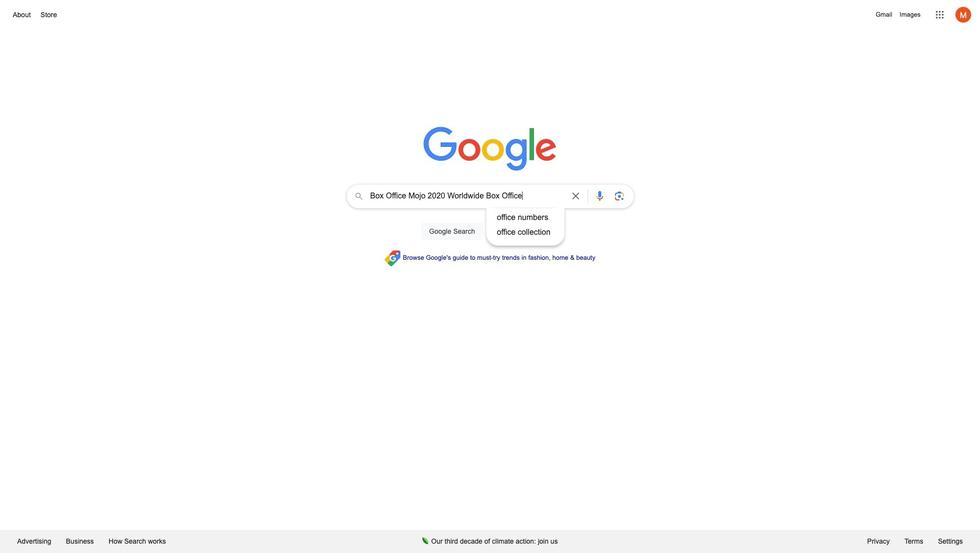 Task type: describe. For each thing, give the bounding box(es) containing it.
Search text field
[[370, 191, 564, 204]]

google image
[[423, 127, 557, 172]]



Task type: vqa. For each thing, say whether or not it's contained in the screenshot.
search by voice ICON
yes



Task type: locate. For each thing, give the bounding box(es) containing it.
None search field
[[10, 182, 971, 252]]

search by image image
[[614, 190, 625, 202]]

list box
[[486, 210, 565, 240]]

search by voice image
[[594, 190, 606, 202]]



